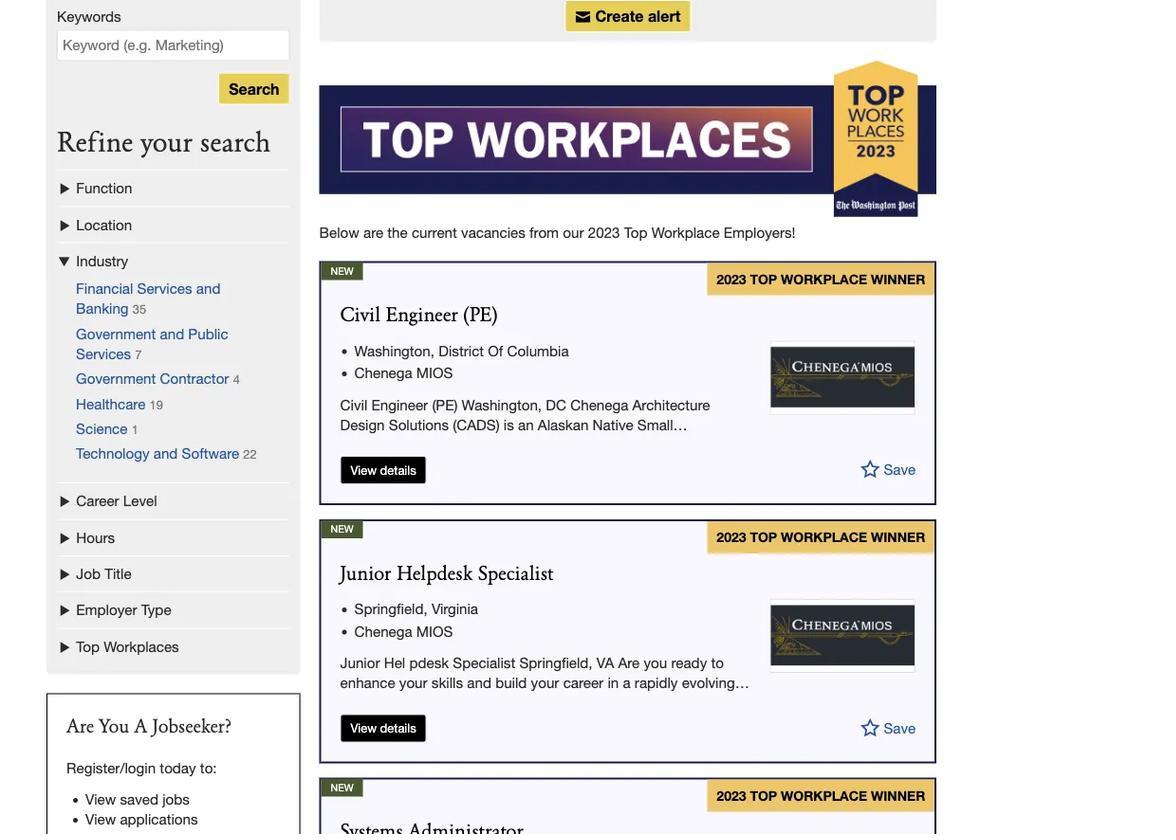 Task type: describe. For each thing, give the bounding box(es) containing it.
35
[[133, 302, 146, 317]]

ready
[[671, 655, 707, 672]]

disadvantaged
[[340, 437, 437, 453]]

government and public services
[[76, 325, 228, 362]]

2023
[[588, 224, 620, 240]]

before image for hours
[[57, 529, 76, 546]]

before image for industry
[[57, 253, 76, 269]]

top inside dropdown button
[[76, 638, 100, 655]]

financial services and banking
[[76, 280, 221, 317]]

add to shortlist image
[[861, 716, 880, 738]]

2 vertical spatial are
[[67, 718, 94, 738]]

a
[[134, 718, 147, 738]]

hours button
[[57, 519, 290, 556]]

industry button
[[57, 243, 290, 279]]

services inside the government and public services
[[76, 346, 131, 362]]

today
[[160, 760, 196, 777]]

of
[[488, 343, 503, 359]]

and inside junior hel pdesk specialist springfield, va are you ready to enhance your skills and build your career in a rapidly evolving business climate? are ...
[[467, 675, 491, 692]]

science
[[76, 420, 128, 437]]

1
[[132, 422, 138, 437]]

register/login today to:
[[67, 760, 217, 777]]

before image for employer type
[[57, 602, 76, 619]]

create alert
[[595, 7, 681, 25]]

climate?
[[401, 695, 456, 712]]

save button for junior helpdesk specialist
[[861, 716, 916, 738]]

junior for junior helpdesk specialist
[[340, 565, 391, 586]]

view details link for junior
[[340, 715, 427, 744]]

va
[[597, 655, 614, 672]]

employers!
[[724, 224, 796, 240]]

0 vertical spatial specialist
[[478, 565, 554, 586]]

view details link for civil
[[340, 456, 427, 485]]

civil engineer (pe) washington, dc chenega architecture design solutions (cads) is an alaskan native small disadvantaged business, a wholly owned s...
[[340, 396, 710, 453]]

junior for junior hel pdesk specialist springfield, va are you ready to enhance your skills and build your career in a rapidly evolving business climate? are ...
[[340, 655, 380, 672]]

is
[[504, 417, 514, 433]]

career level
[[76, 493, 157, 510]]

4
[[233, 372, 240, 387]]

before image for career level
[[57, 493, 76, 510]]

native
[[593, 417, 633, 433]]

solutions
[[389, 417, 449, 433]]

before image for top workplaces
[[57, 638, 76, 655]]

a inside junior hel pdesk specialist springfield, va are you ready to enhance your skills and build your career in a rapidly evolving business climate? are ...
[[623, 675, 631, 692]]

to
[[711, 655, 724, 672]]

government for healthcare
[[76, 371, 156, 387]]

before image for job title
[[57, 566, 76, 582]]

1 horizontal spatial your
[[399, 675, 428, 692]]

washington, inside civil engineer (pe) washington, dc chenega architecture design solutions (cads) is an alaskan native small disadvantaged business, a wholly owned s...
[[462, 396, 542, 413]]

a inside civil engineer (pe) washington, dc chenega architecture design solutions (cads) is an alaskan native small disadvantaged business, a wholly owned s...
[[507, 437, 515, 453]]

top workplaces button
[[57, 628, 290, 665]]

job
[[76, 566, 101, 582]]

0 horizontal spatial your
[[140, 130, 193, 159]]

details for engineer
[[380, 463, 416, 478]]

to:
[[200, 760, 217, 777]]

keywords
[[57, 8, 121, 24]]

and inside financial services and banking
[[196, 280, 221, 297]]

chenega inside springfield, virginia chenega mios
[[354, 623, 412, 640]]

job title button
[[57, 556, 290, 592]]

19
[[149, 397, 163, 412]]

career
[[563, 675, 604, 692]]

job title
[[76, 566, 132, 582]]

healthcare
[[76, 396, 145, 412]]

financial
[[76, 280, 133, 297]]

chenega mios logo image for junior helpdesk specialist
[[770, 600, 916, 674]]

location button
[[57, 206, 290, 243]]

and inside government contractor 4 healthcare 19 science 1 technology and software 22
[[153, 445, 178, 462]]

function
[[76, 180, 132, 197]]

(pe) for civil engineer (pe)
[[463, 307, 498, 327]]

view details for junior
[[351, 722, 416, 736]]

employer type
[[76, 602, 171, 619]]

jobseeker?
[[152, 718, 231, 738]]

an
[[518, 417, 534, 433]]

career level button
[[57, 483, 290, 519]]

technology and software link
[[76, 445, 239, 462]]

chenega inside civil engineer (pe) washington, dc chenega architecture design solutions (cads) is an alaskan native small disadvantaged business, a wholly owned s...
[[570, 396, 628, 413]]

architecture
[[632, 396, 710, 413]]

are you a jobseeker?
[[67, 718, 231, 738]]

before image for location
[[57, 216, 76, 233]]

s...
[[612, 437, 631, 453]]

22
[[243, 447, 257, 462]]

junior helpdesk specialist
[[340, 565, 554, 586]]

location
[[76, 216, 132, 233]]

design
[[340, 417, 385, 433]]

...
[[486, 695, 498, 712]]

workplaces
[[104, 638, 179, 655]]

small
[[637, 417, 673, 433]]

public
[[188, 325, 228, 342]]

helpdesk
[[397, 565, 473, 586]]

(cads)
[[453, 417, 500, 433]]

engineer for civil engineer (pe) washington, dc chenega architecture design solutions (cads) is an alaskan native small disadvantaged business, a wholly owned s...
[[371, 396, 428, 413]]

junior hel pdesk specialist springfield, va are you ready to enhance your skills and build your career in a rapidly evolving business climate? are ...
[[340, 655, 735, 712]]

hours
[[76, 529, 115, 546]]

below
[[319, 224, 359, 240]]

2 horizontal spatial your
[[531, 675, 559, 692]]

workplace
[[652, 224, 720, 240]]

science link
[[76, 420, 128, 437]]

banking
[[76, 301, 129, 317]]

refine
[[57, 130, 133, 159]]

search
[[200, 130, 271, 159]]

function button
[[57, 170, 290, 206]]

industry
[[76, 253, 128, 269]]

government contractor link
[[76, 371, 229, 387]]

0 vertical spatial are
[[618, 655, 640, 672]]

technology
[[76, 445, 149, 462]]

civil engineer (pe) link
[[340, 307, 498, 327]]

washington, inside "washington, district of columbia chenega mios"
[[354, 343, 435, 359]]

saved
[[120, 792, 158, 808]]



Task type: vqa. For each thing, say whether or not it's contained in the screenshot.


Task type: locate. For each thing, give the bounding box(es) containing it.
0 vertical spatial details
[[380, 463, 416, 478]]

are left "..."
[[460, 695, 482, 712]]

0 vertical spatial top
[[624, 224, 648, 240]]

create
[[595, 7, 644, 25]]

mios
[[416, 365, 453, 381], [416, 623, 453, 640]]

services
[[137, 280, 192, 297], [76, 346, 131, 362]]

1 vertical spatial chenega
[[570, 396, 628, 413]]

chenega inside "washington, district of columbia chenega mios"
[[354, 365, 412, 381]]

1 vertical spatial services
[[76, 346, 131, 362]]

0 vertical spatial a
[[507, 437, 515, 453]]

2 view details from the top
[[351, 722, 416, 736]]

2 junior from the top
[[340, 655, 380, 672]]

0 horizontal spatial (pe)
[[432, 396, 458, 413]]

columbia
[[507, 343, 569, 359]]

1 vertical spatial mios
[[416, 623, 453, 640]]

a right in
[[623, 675, 631, 692]]

civil inside civil engineer (pe) washington, dc chenega architecture design solutions (cads) is an alaskan native small disadvantaged business, a wholly owned s...
[[340, 396, 367, 413]]

level
[[123, 493, 157, 510]]

1 horizontal spatial are
[[460, 695, 482, 712]]

0 vertical spatial engineer
[[386, 307, 458, 327]]

mios down district
[[416, 365, 453, 381]]

2 vertical spatial chenega
[[354, 623, 412, 640]]

alaskan
[[538, 417, 589, 433]]

services left the 7
[[76, 346, 131, 362]]

2 before image from the top
[[57, 602, 76, 619]]

view details link down disadvantaged
[[340, 456, 427, 485]]

top down employer
[[76, 638, 100, 655]]

(pe) for civil engineer (pe) washington, dc chenega architecture design solutions (cads) is an alaskan native small disadvantaged business, a wholly owned s...
[[432, 396, 458, 413]]

civil for civil engineer (pe)
[[340, 307, 381, 327]]

chenega mios logo image up add to shortlist icon at bottom right
[[770, 341, 916, 415]]

1 vertical spatial specialist
[[453, 655, 515, 672]]

1 horizontal spatial a
[[623, 675, 631, 692]]

1 vertical spatial save button
[[861, 716, 916, 738]]

3 new from the top
[[331, 782, 354, 794]]

2 vertical spatial before image
[[57, 638, 76, 655]]

government up healthcare link
[[76, 371, 156, 387]]

government contractor 4 healthcare 19 science 1 technology and software 22
[[76, 371, 257, 462]]

dc
[[546, 396, 566, 413]]

you
[[644, 655, 667, 672]]

washington, down civil engineer (pe)
[[354, 343, 435, 359]]

new for junior helpdesk specialist
[[331, 524, 354, 536]]

1 government from the top
[[76, 325, 156, 342]]

1 vertical spatial chenega mios logo image
[[770, 600, 916, 674]]

current
[[412, 224, 457, 240]]

1 vertical spatial view details
[[351, 722, 416, 736]]

details down disadvantaged
[[380, 463, 416, 478]]

1 horizontal spatial springfield,
[[519, 655, 593, 672]]

2 before image from the top
[[57, 216, 76, 233]]

before image down the hours
[[57, 566, 76, 582]]

1 new from the top
[[331, 265, 354, 277]]

1 horizontal spatial services
[[137, 280, 192, 297]]

specialist up virginia
[[478, 565, 554, 586]]

topworkplace browse banner image
[[319, 61, 937, 217]]

7
[[135, 348, 142, 362]]

engineer up solutions
[[371, 396, 428, 413]]

engineer
[[386, 307, 458, 327], [371, 396, 428, 413]]

details
[[380, 463, 416, 478], [380, 722, 416, 736]]

business
[[340, 695, 397, 712]]

and inside the government and public services
[[160, 325, 184, 342]]

chenega up design
[[354, 365, 412, 381]]

engineer for civil engineer (pe)
[[386, 307, 458, 327]]

and
[[196, 280, 221, 297], [160, 325, 184, 342], [153, 445, 178, 462], [467, 675, 491, 692]]

1 chenega mios logo image from the top
[[770, 341, 916, 415]]

district
[[439, 343, 484, 359]]

before image up location
[[57, 180, 76, 197]]

save
[[884, 462, 916, 478], [884, 720, 916, 737]]

0 vertical spatial springfield,
[[354, 601, 428, 618]]

5 before image from the top
[[57, 566, 76, 582]]

employer
[[76, 602, 137, 619]]

view saved jobs view applications
[[86, 792, 198, 828]]

springfield, inside springfield, virginia chenega mios
[[354, 601, 428, 618]]

view details link down business
[[340, 715, 427, 744]]

before image for function
[[57, 180, 76, 197]]

1 mios from the top
[[416, 365, 453, 381]]

before image inside "function" dropdown button
[[57, 180, 76, 197]]

0 horizontal spatial a
[[507, 437, 515, 453]]

chenega mios logo image
[[770, 341, 916, 415], [770, 600, 916, 674]]

0 vertical spatial chenega mios logo image
[[770, 341, 916, 415]]

2 new from the top
[[331, 524, 354, 536]]

before image inside hours dropdown button
[[57, 529, 76, 546]]

owned
[[564, 437, 608, 453]]

mios inside "washington, district of columbia chenega mios"
[[416, 365, 453, 381]]

engineer up district
[[386, 307, 458, 327]]

1 horizontal spatial washington,
[[462, 396, 542, 413]]

civil up design
[[340, 396, 367, 413]]

1 vertical spatial springfield,
[[519, 655, 593, 672]]

chenega up native
[[570, 396, 628, 413]]

2 view details link from the top
[[340, 715, 427, 744]]

1 vertical spatial junior
[[340, 655, 380, 672]]

0 vertical spatial (pe)
[[463, 307, 498, 327]]

chenega mios logo image for civil engineer (pe)
[[770, 341, 916, 415]]

government and public services link
[[76, 325, 228, 362]]

0 horizontal spatial services
[[76, 346, 131, 362]]

new for civil engineer (pe)
[[331, 265, 354, 277]]

0 vertical spatial services
[[137, 280, 192, 297]]

0 vertical spatial save
[[884, 462, 916, 478]]

0 vertical spatial view details
[[351, 463, 416, 478]]

before image inside the 'employer type' dropdown button
[[57, 602, 76, 619]]

before image
[[57, 493, 76, 510], [57, 602, 76, 619], [57, 638, 76, 655]]

are
[[363, 224, 383, 240]]

wholly
[[519, 437, 560, 453]]

save for junior helpdesk specialist
[[884, 720, 916, 737]]

vacancies
[[461, 224, 526, 240]]

view details down disadvantaged
[[351, 463, 416, 478]]

0 vertical spatial view details link
[[340, 456, 427, 485]]

from
[[530, 224, 559, 240]]

Keywords text field
[[57, 29, 290, 61]]

hel
[[384, 655, 405, 672]]

junior up the enhance
[[340, 655, 380, 672]]

a
[[507, 437, 515, 453], [623, 675, 631, 692]]

2 save button from the top
[[861, 716, 916, 738]]

0 vertical spatial before image
[[57, 493, 76, 510]]

0 vertical spatial civil
[[340, 307, 381, 327]]

refine your search
[[57, 130, 271, 159]]

save button
[[861, 457, 916, 480], [861, 716, 916, 738]]

springfield, inside junior hel pdesk specialist springfield, va are you ready to enhance your skills and build your career in a rapidly evolving business climate? are ...
[[519, 655, 593, 672]]

1 before image from the top
[[57, 493, 76, 510]]

1 vertical spatial before image
[[57, 602, 76, 619]]

below are the current vacancies from our 2023 top workplace employers!
[[319, 224, 796, 240]]

before image inside industry dropdown button
[[57, 253, 76, 269]]

applications
[[120, 812, 198, 828]]

1 vertical spatial civil
[[340, 396, 367, 413]]

a down is
[[507, 437, 515, 453]]

mios inside springfield, virginia chenega mios
[[416, 623, 453, 640]]

mios down virginia
[[416, 623, 453, 640]]

springfield, virginia chenega mios
[[354, 601, 478, 640]]

and left public
[[160, 325, 184, 342]]

software
[[182, 445, 239, 462]]

government
[[76, 325, 156, 342], [76, 371, 156, 387]]

virginia
[[432, 601, 478, 618]]

0 vertical spatial chenega
[[354, 365, 412, 381]]

specialist
[[478, 565, 554, 586], [453, 655, 515, 672]]

1 vertical spatial engineer
[[371, 396, 428, 413]]

top
[[624, 224, 648, 240], [76, 638, 100, 655]]

1 vertical spatial save
[[884, 720, 916, 737]]

before image up job
[[57, 529, 76, 546]]

2 civil from the top
[[340, 396, 367, 413]]

1 junior from the top
[[340, 565, 391, 586]]

your right build
[[531, 675, 559, 692]]

2 vertical spatial new
[[331, 782, 354, 794]]

government for services
[[76, 325, 156, 342]]

save right add to shortlist image at the bottom right of page
[[884, 720, 916, 737]]

our
[[563, 224, 584, 240]]

0 vertical spatial mios
[[416, 365, 453, 381]]

before image up financial
[[57, 253, 76, 269]]

(pe) up solutions
[[432, 396, 458, 413]]

employer type button
[[57, 592, 290, 628]]

4 before image from the top
[[57, 529, 76, 546]]

2 save from the top
[[884, 720, 916, 737]]

1 vertical spatial a
[[623, 675, 631, 692]]

0 vertical spatial washington,
[[354, 343, 435, 359]]

save right add to shortlist icon at bottom right
[[884, 462, 916, 478]]

top workplaces
[[76, 638, 179, 655]]

specialist up build
[[453, 655, 515, 672]]

1 save from the top
[[884, 462, 916, 478]]

1 save button from the top
[[861, 457, 916, 480]]

jobs
[[162, 792, 190, 808]]

2 horizontal spatial are
[[618, 655, 640, 672]]

1 vertical spatial details
[[380, 722, 416, 736]]

healthcare link
[[76, 396, 145, 412]]

view details link
[[340, 456, 427, 485], [340, 715, 427, 744]]

washington,
[[354, 343, 435, 359], [462, 396, 542, 413]]

springfield, up 'career'
[[519, 655, 593, 672]]

details down business
[[380, 722, 416, 736]]

and down industry dropdown button
[[196, 280, 221, 297]]

your up the climate?
[[399, 675, 428, 692]]

view details for civil
[[351, 463, 416, 478]]

2 mios from the top
[[416, 623, 453, 640]]

before image up the hours
[[57, 493, 76, 510]]

before image inside career level dropdown button
[[57, 493, 76, 510]]

are left you
[[67, 718, 94, 738]]

junior inside junior hel pdesk specialist springfield, va are you ready to enhance your skills and build your career in a rapidly evolving business climate? are ...
[[340, 655, 380, 672]]

washington, up is
[[462, 396, 542, 413]]

add to shortlist image
[[861, 457, 880, 480]]

(pe)
[[463, 307, 498, 327], [432, 396, 458, 413]]

government down banking
[[76, 325, 156, 342]]

and left the software
[[153, 445, 178, 462]]

before image inside location dropdown button
[[57, 216, 76, 233]]

enhance
[[340, 675, 395, 692]]

(pe) inside civil engineer (pe) washington, dc chenega architecture design solutions (cads) is an alaskan native small disadvantaged business, a wholly owned s...
[[432, 396, 458, 413]]

services down industry dropdown button
[[137, 280, 192, 297]]

1 civil from the top
[[340, 307, 381, 327]]

view details down business
[[351, 722, 416, 736]]

before image down employer
[[57, 638, 76, 655]]

None submit
[[218, 72, 290, 105]]

0 vertical spatial new
[[331, 265, 354, 277]]

1 view details link from the top
[[340, 456, 427, 485]]

chenega up hel
[[354, 623, 412, 640]]

save for civil engineer (pe)
[[884, 462, 916, 478]]

civil engineer (pe)
[[340, 307, 498, 327]]

before image inside top workplaces dropdown button
[[57, 638, 76, 655]]

government inside the government and public services
[[76, 325, 156, 342]]

1 vertical spatial washington,
[[462, 396, 542, 413]]

3 before image from the top
[[57, 253, 76, 269]]

services inside financial services and banking
[[137, 280, 192, 297]]

3 before image from the top
[[57, 638, 76, 655]]

contractor
[[160, 371, 229, 387]]

0 vertical spatial government
[[76, 325, 156, 342]]

1 vertical spatial view details link
[[340, 715, 427, 744]]

1 vertical spatial are
[[460, 695, 482, 712]]

career
[[76, 493, 119, 510]]

0 horizontal spatial are
[[67, 718, 94, 738]]

0 horizontal spatial top
[[76, 638, 100, 655]]

0 horizontal spatial washington,
[[354, 343, 435, 359]]

2 government from the top
[[76, 371, 156, 387]]

financial services and banking link
[[76, 280, 221, 317]]

create alert link
[[565, 0, 691, 32]]

before image up "industry"
[[57, 216, 76, 233]]

chenega mios logo image up add to shortlist image at the bottom right of page
[[770, 600, 916, 674]]

(pe) up of
[[463, 307, 498, 327]]

before image inside job title dropdown button
[[57, 566, 76, 582]]

register/login
[[67, 760, 156, 777]]

1 horizontal spatial (pe)
[[463, 307, 498, 327]]

civil down "are"
[[340, 307, 381, 327]]

2 details from the top
[[380, 722, 416, 736]]

top right 2023
[[624, 224, 648, 240]]

civil
[[340, 307, 381, 327], [340, 396, 367, 413]]

before image down job
[[57, 602, 76, 619]]

0 vertical spatial save button
[[861, 457, 916, 480]]

0 horizontal spatial springfield,
[[354, 601, 428, 618]]

springfield, up hel
[[354, 601, 428, 618]]

1 before image from the top
[[57, 180, 76, 197]]

before image
[[57, 180, 76, 197], [57, 216, 76, 233], [57, 253, 76, 269], [57, 529, 76, 546], [57, 566, 76, 582]]

save button for civil engineer (pe)
[[861, 457, 916, 480]]

business,
[[441, 437, 503, 453]]

1 vertical spatial (pe)
[[432, 396, 458, 413]]

specialist inside junior hel pdesk specialist springfield, va are you ready to enhance your skills and build your career in a rapidly evolving business climate? are ...
[[453, 655, 515, 672]]

junior up springfield, virginia chenega mios
[[340, 565, 391, 586]]

details for helpdesk
[[380, 722, 416, 736]]

1 vertical spatial government
[[76, 371, 156, 387]]

1 horizontal spatial top
[[624, 224, 648, 240]]

engineer inside civil engineer (pe) washington, dc chenega architecture design solutions (cads) is an alaskan native small disadvantaged business, a wholly owned s...
[[371, 396, 428, 413]]

rapidly
[[635, 675, 678, 692]]

0 vertical spatial junior
[[340, 565, 391, 586]]

your up "function" dropdown button
[[140, 130, 193, 159]]

are right va
[[618, 655, 640, 672]]

junior helpdesk specialist link
[[340, 565, 554, 586]]

1 vertical spatial top
[[76, 638, 100, 655]]

2 chenega mios logo image from the top
[[770, 600, 916, 674]]

skills
[[432, 675, 463, 692]]

washington, district of columbia chenega mios
[[354, 343, 569, 381]]

1 vertical spatial new
[[331, 524, 354, 536]]

and up "..."
[[467, 675, 491, 692]]

government inside government contractor 4 healthcare 19 science 1 technology and software 22
[[76, 371, 156, 387]]

civil for civil engineer (pe) washington, dc chenega architecture design solutions (cads) is an alaskan native small disadvantaged business, a wholly owned s...
[[340, 396, 367, 413]]

type
[[141, 602, 171, 619]]

alert
[[648, 7, 681, 25]]

1 details from the top
[[380, 463, 416, 478]]

build
[[495, 675, 527, 692]]

1 view details from the top
[[351, 463, 416, 478]]



